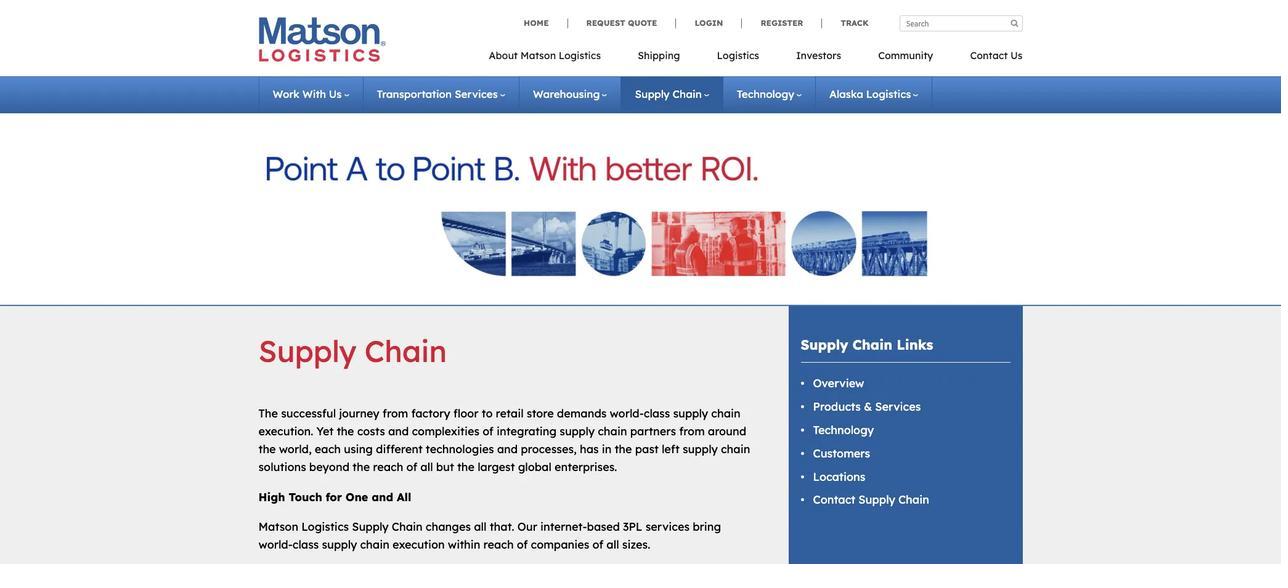 Task type: vqa. For each thing, say whether or not it's contained in the screenshot.
bring
yes



Task type: describe. For each thing, give the bounding box(es) containing it.
solutions
[[259, 460, 306, 474]]

internet-
[[540, 520, 587, 534]]

left
[[662, 442, 680, 457]]

with
[[302, 88, 326, 100]]

world- inside 'the successful journey from factory floor to retail store demands world-class supply chain execution. yet the costs and complexities of integrating supply chain partners from around the world, each using different technologies and processes, has in the past left supply chain solutions beyond the reach of all but the largest global enterprises.'
[[610, 407, 644, 421]]

request quote link
[[567, 18, 676, 28]]

request quote
[[586, 18, 657, 28]]

integrating
[[497, 425, 557, 439]]

products
[[813, 400, 861, 414]]

supply chain links
[[801, 336, 933, 354]]

community link
[[860, 46, 952, 71]]

the up solutions
[[259, 442, 276, 457]]

overview link
[[813, 377, 864, 391]]

2 vertical spatial all
[[607, 538, 619, 552]]

store
[[527, 407, 554, 421]]

0 horizontal spatial services
[[455, 88, 498, 100]]

customers link
[[813, 447, 870, 461]]

quote
[[628, 18, 657, 28]]

alaska logistics
[[829, 88, 911, 100]]

1 horizontal spatial supply chain
[[635, 88, 702, 100]]

processes,
[[521, 442, 577, 457]]

within
[[448, 538, 480, 552]]

community
[[878, 49, 933, 62]]

yet
[[316, 425, 334, 439]]

about matson logistics link
[[489, 46, 619, 71]]

0 vertical spatial and
[[388, 425, 409, 439]]

supply down demands
[[560, 425, 595, 439]]

around
[[708, 425, 746, 439]]

largest
[[478, 460, 515, 474]]

all inside 'the successful journey from factory floor to retail store demands world-class supply chain execution. yet the costs and complexities of integrating supply chain partners from around the world, each using different technologies and processes, has in the past left supply chain solutions beyond the reach of all but the largest global enterprises.'
[[420, 460, 433, 474]]

supply chain links section
[[773, 306, 1038, 564]]

products & services
[[813, 400, 921, 414]]

work with us link
[[273, 88, 349, 100]]

different
[[376, 442, 423, 457]]

the successful journey from factory floor to retail store demands world-class supply chain execution. yet the costs and complexities of integrating supply chain partners from around the world, each using different technologies and processes, has in the past left supply chain solutions beyond the reach of all but the largest global enterprises.
[[259, 407, 750, 474]]

about matson logistics
[[489, 49, 601, 62]]

supply inside 'matson logistics supply chain changes all that. our internet-based 3pl services bring world-class supply chain execution within reach of companies of all sizes.'
[[352, 520, 389, 534]]

track link
[[822, 18, 869, 28]]

supply right left on the bottom
[[683, 442, 718, 457]]

touch
[[289, 490, 322, 504]]

the right yet
[[337, 425, 354, 439]]

transportation services link
[[377, 88, 505, 100]]

links
[[897, 336, 933, 354]]

chain inside 'matson logistics supply chain changes all that. our internet-based 3pl services bring world-class supply chain execution within reach of companies of all sizes.'
[[392, 520, 423, 534]]

companies
[[531, 538, 589, 552]]

logistics link
[[699, 46, 778, 71]]

matson logistics image
[[259, 17, 385, 62]]

services
[[646, 520, 690, 534]]

high
[[259, 490, 285, 504]]

based
[[587, 520, 620, 534]]

0 horizontal spatial technology link
[[737, 88, 802, 100]]

&
[[864, 400, 872, 414]]

overview
[[813, 377, 864, 391]]

customers
[[813, 447, 870, 461]]

contact us
[[970, 49, 1023, 62]]

bring
[[693, 520, 721, 534]]

services inside supply chain links section
[[875, 400, 921, 414]]

alaska
[[829, 88, 863, 100]]

all
[[397, 490, 411, 504]]

complexities
[[412, 425, 479, 439]]

register
[[761, 18, 803, 28]]

execution.
[[259, 425, 313, 439]]

investors link
[[778, 46, 860, 71]]

contact supply chain
[[813, 493, 929, 507]]

2 vertical spatial and
[[372, 490, 393, 504]]

reach inside 'matson logistics supply chain changes all that. our internet-based 3pl services bring world-class supply chain execution within reach of companies of all sizes.'
[[483, 538, 514, 552]]

logistics down community link
[[866, 88, 911, 100]]

the
[[259, 407, 278, 421]]

supply inside 'matson logistics supply chain changes all that. our internet-based 3pl services bring world-class supply chain execution within reach of companies of all sizes.'
[[322, 538, 357, 552]]

transportation
[[377, 88, 452, 100]]

of down our
[[517, 538, 528, 552]]

the right in
[[615, 442, 632, 457]]

Search search field
[[899, 15, 1023, 31]]

contact supply chain link
[[813, 493, 929, 507]]



Task type: locate. For each thing, give the bounding box(es) containing it.
logistics down login
[[717, 49, 759, 62]]

class
[[644, 407, 670, 421], [293, 538, 319, 552]]

world-
[[610, 407, 644, 421], [259, 538, 293, 552]]

class inside 'the successful journey from factory floor to retail store demands world-class supply chain execution. yet the costs and complexities of integrating supply chain partners from around the world, each using different technologies and processes, has in the past left supply chain solutions beyond the reach of all but the largest global enterprises.'
[[644, 407, 670, 421]]

alaska services image
[[267, 126, 1014, 290]]

technology link
[[737, 88, 802, 100], [813, 423, 874, 438]]

1 vertical spatial class
[[293, 538, 319, 552]]

sizes.
[[622, 538, 650, 552]]

to
[[482, 407, 493, 421]]

1 vertical spatial supply chain
[[259, 333, 447, 370]]

reach inside 'the successful journey from factory floor to retail store demands world-class supply chain execution. yet the costs and complexities of integrating supply chain partners from around the world, each using different technologies and processes, has in the past left supply chain solutions beyond the reach of all but the largest global enterprises.'
[[373, 460, 403, 474]]

contact inside supply chain links section
[[813, 493, 855, 507]]

0 horizontal spatial reach
[[373, 460, 403, 474]]

search image
[[1011, 19, 1018, 27]]

contact for contact supply chain
[[813, 493, 855, 507]]

contact down locations
[[813, 493, 855, 507]]

work with us
[[273, 88, 342, 100]]

supply chain
[[635, 88, 702, 100], [259, 333, 447, 370]]

technology down top menu navigation
[[737, 88, 794, 100]]

logistics down for in the bottom left of the page
[[301, 520, 349, 534]]

contact
[[970, 49, 1008, 62], [813, 493, 855, 507]]

and up largest
[[497, 442, 518, 457]]

class down touch
[[293, 538, 319, 552]]

0 horizontal spatial world-
[[259, 538, 293, 552]]

1 horizontal spatial from
[[679, 425, 705, 439]]

technologies
[[426, 442, 494, 457]]

0 horizontal spatial us
[[329, 88, 342, 100]]

0 vertical spatial class
[[644, 407, 670, 421]]

matson
[[521, 49, 556, 62], [259, 520, 298, 534]]

from up "costs"
[[383, 407, 408, 421]]

chain up the around
[[711, 407, 741, 421]]

1 horizontal spatial class
[[644, 407, 670, 421]]

locations link
[[813, 470, 865, 484]]

of
[[483, 425, 494, 439], [406, 460, 417, 474], [517, 538, 528, 552], [593, 538, 603, 552]]

0 vertical spatial supply chain
[[635, 88, 702, 100]]

request
[[586, 18, 625, 28]]

reach down the different
[[373, 460, 403, 474]]

0 horizontal spatial technology
[[737, 88, 794, 100]]

0 horizontal spatial all
[[420, 460, 433, 474]]

us down 'search' 'icon'
[[1011, 49, 1023, 62]]

that.
[[490, 520, 514, 534]]

the down technologies
[[457, 460, 475, 474]]

1 vertical spatial all
[[474, 520, 487, 534]]

warehousing
[[533, 88, 600, 100]]

technology inside supply chain links section
[[813, 423, 874, 438]]

has
[[580, 442, 599, 457]]

contact down search search field
[[970, 49, 1008, 62]]

0 vertical spatial technology link
[[737, 88, 802, 100]]

logistics inside 'matson logistics supply chain changes all that. our internet-based 3pl services bring world-class supply chain execution within reach of companies of all sizes.'
[[301, 520, 349, 534]]

matson down high
[[259, 520, 298, 534]]

register link
[[742, 18, 822, 28]]

investors
[[796, 49, 841, 62]]

1 vertical spatial matson
[[259, 520, 298, 534]]

in
[[602, 442, 612, 457]]

matson inside 'matson logistics supply chain changes all that. our internet-based 3pl services bring world-class supply chain execution within reach of companies of all sizes.'
[[259, 520, 298, 534]]

matson logistics supply chain changes all that. our internet-based 3pl services bring world-class supply chain execution within reach of companies of all sizes.
[[259, 520, 721, 552]]

matson inside top menu navigation
[[521, 49, 556, 62]]

technology link down top menu navigation
[[737, 88, 802, 100]]

world- inside 'matson logistics supply chain changes all that. our internet-based 3pl services bring world-class supply chain execution within reach of companies of all sizes.'
[[259, 538, 293, 552]]

None search field
[[899, 15, 1023, 31]]

0 vertical spatial contact
[[970, 49, 1008, 62]]

using
[[344, 442, 373, 457]]

logistics
[[559, 49, 601, 62], [717, 49, 759, 62], [866, 88, 911, 100], [301, 520, 349, 534]]

1 vertical spatial and
[[497, 442, 518, 457]]

locations
[[813, 470, 865, 484]]

global
[[518, 460, 552, 474]]

journey
[[339, 407, 379, 421]]

chain up in
[[598, 425, 627, 439]]

chain left the execution
[[360, 538, 389, 552]]

contact inside top menu navigation
[[970, 49, 1008, 62]]

class up partners
[[644, 407, 670, 421]]

contact us link
[[952, 46, 1023, 71]]

top menu navigation
[[489, 46, 1023, 71]]

0 vertical spatial reach
[[373, 460, 403, 474]]

one
[[346, 490, 368, 504]]

matson down home
[[521, 49, 556, 62]]

each
[[315, 442, 341, 457]]

0 vertical spatial technology
[[737, 88, 794, 100]]

home link
[[524, 18, 567, 28]]

world- down high
[[259, 538, 293, 552]]

0 horizontal spatial class
[[293, 538, 319, 552]]

login link
[[676, 18, 742, 28]]

partners
[[630, 425, 676, 439]]

class inside 'matson logistics supply chain changes all that. our internet-based 3pl services bring world-class supply chain execution within reach of companies of all sizes.'
[[293, 538, 319, 552]]

1 vertical spatial world-
[[259, 538, 293, 552]]

shipping link
[[619, 46, 699, 71]]

beyond
[[309, 460, 349, 474]]

enterprises.
[[555, 460, 617, 474]]

0 vertical spatial all
[[420, 460, 433, 474]]

1 horizontal spatial reach
[[483, 538, 514, 552]]

0 horizontal spatial supply chain
[[259, 333, 447, 370]]

contact for contact us
[[970, 49, 1008, 62]]

1 vertical spatial reach
[[483, 538, 514, 552]]

0 vertical spatial from
[[383, 407, 408, 421]]

1 horizontal spatial matson
[[521, 49, 556, 62]]

supply chain link
[[635, 88, 709, 100]]

about
[[489, 49, 518, 62]]

all left but
[[420, 460, 433, 474]]

1 horizontal spatial technology link
[[813, 423, 874, 438]]

1 horizontal spatial contact
[[970, 49, 1008, 62]]

0 horizontal spatial from
[[383, 407, 408, 421]]

our
[[517, 520, 537, 534]]

execution
[[392, 538, 445, 552]]

technology link up 'customers' link
[[813, 423, 874, 438]]

us right with
[[329, 88, 342, 100]]

all
[[420, 460, 433, 474], [474, 520, 487, 534], [607, 538, 619, 552]]

retail
[[496, 407, 524, 421]]

1 vertical spatial us
[[329, 88, 342, 100]]

services
[[455, 88, 498, 100], [875, 400, 921, 414]]

logistics up warehousing "link" on the top left of the page
[[559, 49, 601, 62]]

products & services link
[[813, 400, 921, 414]]

1 vertical spatial from
[[679, 425, 705, 439]]

1 vertical spatial services
[[875, 400, 921, 414]]

the down using
[[353, 460, 370, 474]]

chain
[[673, 88, 702, 100], [365, 333, 447, 370], [853, 336, 892, 354], [898, 493, 929, 507], [392, 520, 423, 534]]

1 vertical spatial technology
[[813, 423, 874, 438]]

floor
[[453, 407, 479, 421]]

3pl
[[623, 520, 643, 534]]

1 vertical spatial technology link
[[813, 423, 874, 438]]

2 horizontal spatial all
[[607, 538, 619, 552]]

1 horizontal spatial all
[[474, 520, 487, 534]]

reach down that.
[[483, 538, 514, 552]]

of down based
[[593, 538, 603, 552]]

supply down high touch for one and all
[[322, 538, 357, 552]]

world- up partners
[[610, 407, 644, 421]]

but
[[436, 460, 454, 474]]

1 horizontal spatial technology
[[813, 423, 874, 438]]

work
[[273, 88, 299, 100]]

supply
[[673, 407, 708, 421], [560, 425, 595, 439], [683, 442, 718, 457], [322, 538, 357, 552]]

1 vertical spatial contact
[[813, 493, 855, 507]]

home
[[524, 18, 549, 28]]

past
[[635, 442, 659, 457]]

0 vertical spatial us
[[1011, 49, 1023, 62]]

supply up the around
[[673, 407, 708, 421]]

high touch for one and all
[[259, 490, 411, 504]]

from up left on the bottom
[[679, 425, 705, 439]]

warehousing link
[[533, 88, 607, 100]]

logistics inside "link"
[[717, 49, 759, 62]]

us
[[1011, 49, 1023, 62], [329, 88, 342, 100]]

0 vertical spatial world-
[[610, 407, 644, 421]]

chain down the around
[[721, 442, 750, 457]]

for
[[326, 490, 342, 504]]

1 horizontal spatial services
[[875, 400, 921, 414]]

chain
[[711, 407, 741, 421], [598, 425, 627, 439], [721, 442, 750, 457], [360, 538, 389, 552]]

0 horizontal spatial contact
[[813, 493, 855, 507]]

1 horizontal spatial us
[[1011, 49, 1023, 62]]

all left that.
[[474, 520, 487, 534]]

changes
[[426, 520, 471, 534]]

alaska logistics link
[[829, 88, 918, 100]]

successful
[[281, 407, 336, 421]]

0 vertical spatial matson
[[521, 49, 556, 62]]

transportation services
[[377, 88, 498, 100]]

us inside top menu navigation
[[1011, 49, 1023, 62]]

services right &
[[875, 400, 921, 414]]

services down about
[[455, 88, 498, 100]]

demands
[[557, 407, 607, 421]]

factory
[[411, 407, 450, 421]]

chain inside 'matson logistics supply chain changes all that. our internet-based 3pl services bring world-class supply chain execution within reach of companies of all sizes.'
[[360, 538, 389, 552]]

technology up 'customers' link
[[813, 423, 874, 438]]

and left all
[[372, 490, 393, 504]]

of down the different
[[406, 460, 417, 474]]

all down based
[[607, 538, 619, 552]]

costs
[[357, 425, 385, 439]]

login
[[695, 18, 723, 28]]

reach
[[373, 460, 403, 474], [483, 538, 514, 552]]

0 horizontal spatial matson
[[259, 520, 298, 534]]

of down to
[[483, 425, 494, 439]]

and up the different
[[388, 425, 409, 439]]

shipping
[[638, 49, 680, 62]]

track
[[841, 18, 869, 28]]

and
[[388, 425, 409, 439], [497, 442, 518, 457], [372, 490, 393, 504]]

1 horizontal spatial world-
[[610, 407, 644, 421]]

0 vertical spatial services
[[455, 88, 498, 100]]

world,
[[279, 442, 312, 457]]



